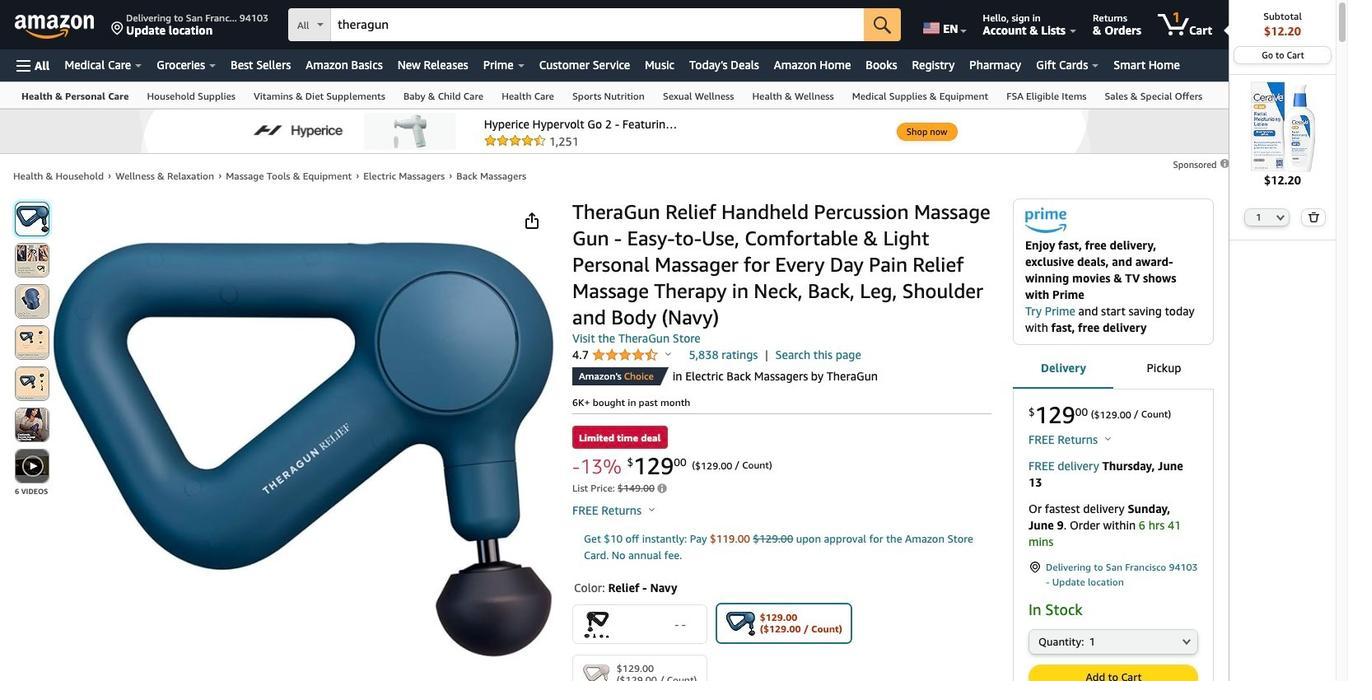 Task type: describe. For each thing, give the bounding box(es) containing it.
navigation navigation
[[0, 0, 1337, 681]]

none search field inside navigation navigation
[[288, 8, 901, 43]]

cerave am facial moisturizing lotion with spf 30 | oil-free face moisturizer with spf | formulated with hyaluronic acid, niacinamide &amp; ceramides | non-comedogenic | broad spectrum sunscreen | 3 ounce image
[[1238, 82, 1328, 172]]

1 vertical spatial dropdown image
[[1183, 639, 1191, 645]]

prime g4 image
[[582, 610, 611, 639]]

theragun relief handheld percussion massage gun - easy-to-use, comfortable &amp; light personal massager for every day pain relief massage therapy in neck, back, leg, shoulder and body (navy) image
[[53, 242, 555, 657]]



Task type: locate. For each thing, give the bounding box(es) containing it.
0 vertical spatial popover image
[[665, 352, 671, 356]]

tab list
[[1013, 348, 1214, 391]]

delete image
[[1308, 211, 1320, 222]]

None submit
[[864, 8, 901, 41], [16, 203, 49, 236], [1302, 209, 1325, 225], [16, 244, 49, 277], [16, 285, 49, 318], [16, 326, 49, 359], [16, 367, 49, 400], [16, 409, 49, 442], [16, 450, 49, 483], [1030, 666, 1198, 681], [864, 8, 901, 41], [16, 203, 49, 236], [1302, 209, 1325, 225], [16, 244, 49, 277], [16, 285, 49, 318], [16, 326, 49, 359], [16, 367, 49, 400], [16, 409, 49, 442], [16, 450, 49, 483], [1030, 666, 1198, 681]]

0 vertical spatial dropdown image
[[1277, 214, 1285, 220]]

None search field
[[288, 8, 901, 43]]

1 horizontal spatial dropdown image
[[1277, 214, 1285, 220]]

amazon prime logo image
[[1026, 208, 1067, 237]]

relief - sand image
[[582, 660, 611, 681]]

1 horizontal spatial popover image
[[665, 352, 671, 356]]

dropdown image inside navigation navigation
[[1277, 214, 1285, 220]]

0 horizontal spatial dropdown image
[[1183, 639, 1191, 645]]

dropdown image
[[1277, 214, 1285, 220], [1183, 639, 1191, 645]]

1 vertical spatial popover image
[[649, 507, 655, 512]]

Search Amazon text field
[[331, 9, 864, 40]]

learn more about amazon pricing and savings image
[[658, 484, 667, 495]]

option group
[[568, 600, 992, 681]]

popover image
[[665, 352, 671, 356], [649, 507, 655, 512]]

amazon image
[[15, 15, 95, 40]]

0 horizontal spatial popover image
[[649, 507, 655, 512]]

relief - navy image
[[725, 609, 755, 638]]



Task type: vqa. For each thing, say whether or not it's contained in the screenshot.
search field within the Navigation navigation
yes



